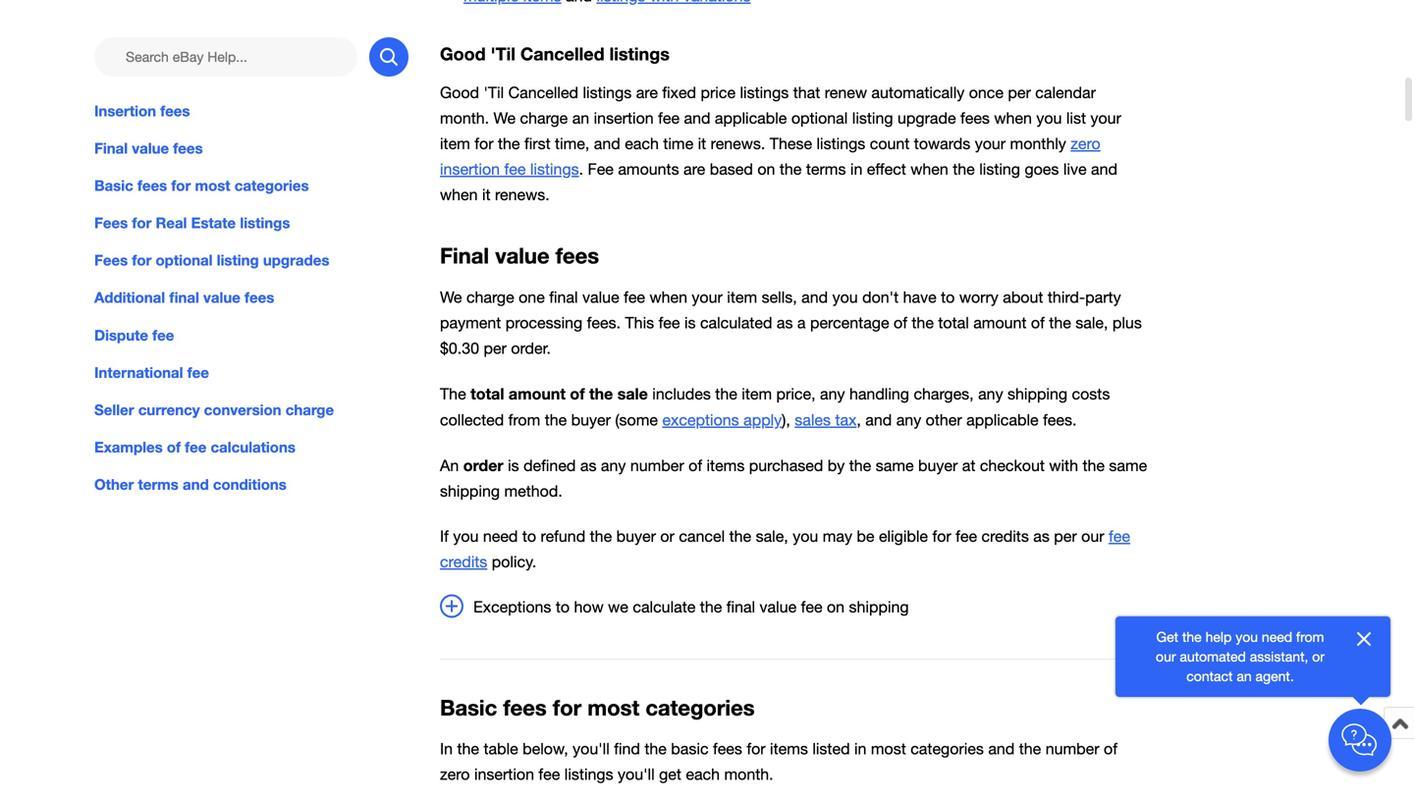 Task type: describe. For each thing, give the bounding box(es) containing it.
an inside good 'til cancelled listings are fixed price listings that renew automatically once per calendar month. we charge an insertion fee and applicable optional listing upgrade fees when you list your item for the first time, and each time it renews. these listings count towards your monthly
[[572, 109, 589, 127]]

an inside the get the help you need from our automated assistant, or contact an agent.
[[1237, 668, 1252, 685]]

final inside dropdown button
[[727, 598, 755, 616]]

when inside good 'til cancelled listings are fixed price listings that renew automatically once per calendar month. we charge an insertion fee and applicable optional listing upgrade fees when you list your item for the first time, and each time it renews. these listings count towards your monthly
[[994, 109, 1032, 127]]

additional final value fees
[[94, 289, 274, 307]]

agent.
[[1256, 668, 1294, 685]]

you left may
[[793, 527, 818, 546]]

2 horizontal spatial your
[[1091, 109, 1121, 127]]

total inside 'we charge one final value fee when your item sells, and you don't have to worry about third-party payment processing fees. this fee is calculated as a percentage of the total amount of the sale, plus $0.30 per order.'
[[938, 314, 969, 332]]

applicable inside good 'til cancelled listings are fixed price listings that renew automatically once per calendar month. we charge an insertion fee and applicable optional listing upgrade fees when you list your item for the first time, and each time it renews. these listings count towards your monthly
[[715, 109, 787, 127]]

any right charges,
[[978, 385, 1003, 403]]

for up below,
[[553, 695, 582, 721]]

seller currency conversion charge link
[[94, 399, 409, 421]]

fees for real estate listings link
[[94, 212, 409, 234]]

0 horizontal spatial need
[[483, 527, 518, 546]]

upgrade
[[898, 109, 956, 127]]

and inside in the table below, you'll find the basic fees for items listed in most categories and the number of zero insertion fee listings you'll get each month.
[[988, 740, 1015, 758]]

0 horizontal spatial or
[[660, 527, 675, 546]]

upgrades
[[263, 252, 329, 269]]

listings inside in the table below, you'll find the basic fees for items listed in most categories and the number of zero insertion fee listings you'll get each month.
[[565, 766, 613, 784]]

monthly
[[1010, 134, 1066, 153]]

fees down fees for optional listing upgrades "link"
[[245, 289, 274, 307]]

examples
[[94, 438, 163, 456]]

of inside in the table below, you'll find the basic fees for items listed in most categories and the number of zero insertion fee listings you'll get each month.
[[1104, 740, 1118, 758]]

is defined as any number of items purchased by the same buyer at checkout with the same shipping method.
[[440, 457, 1147, 500]]

get
[[1156, 629, 1179, 645]]

items inside in the table below, you'll find the basic fees for items listed in most categories and the number of zero insertion fee listings you'll get each month.
[[770, 740, 808, 758]]

fees up below,
[[503, 695, 547, 721]]

fees down insertion fees
[[173, 140, 203, 157]]

item inside the includes the item price, any handling charges, any shipping costs collected from the buyer (some
[[742, 385, 772, 403]]

exceptions apply link
[[662, 411, 782, 429]]

to inside 'we charge one final value fee when your item sells, and you don't have to worry about third-party payment processing fees. this fee is calculated as a percentage of the total amount of the sale, plus $0.30 per order.'
[[941, 288, 955, 306]]

percentage
[[810, 314, 889, 332]]

0 vertical spatial categories
[[234, 177, 309, 195]]

automatically
[[872, 83, 965, 101]]

order.
[[511, 339, 551, 358]]

1 vertical spatial you'll
[[618, 766, 655, 784]]

don't
[[862, 288, 899, 306]]

fee inside in the table below, you'll find the basic fees for items listed in most categories and the number of zero insertion fee listings you'll get each month.
[[539, 766, 560, 784]]

0 horizontal spatial final
[[169, 289, 199, 307]]

'til for good 'til cancelled listings are fixed price listings that renew automatically once per calendar month. we charge an insertion fee and applicable optional listing upgrade fees when you list your item for the first time, and each time it renews. these listings count towards your monthly
[[484, 83, 504, 101]]

you inside good 'til cancelled listings are fixed price listings that renew automatically once per calendar month. we charge an insertion fee and applicable optional listing upgrade fees when you list your item for the first time, and each time it renews. these listings count towards your monthly
[[1036, 109, 1062, 127]]

the inside good 'til cancelled listings are fixed price listings that renew automatically once per calendar month. we charge an insertion fee and applicable optional listing upgrade fees when you list your item for the first time, and each time it renews. these listings count towards your monthly
[[498, 134, 520, 153]]

handling
[[849, 385, 909, 403]]

examples of fee calculations
[[94, 438, 296, 456]]

fees for optional listing upgrades
[[94, 252, 329, 269]]

order
[[463, 456, 503, 475]]

are inside good 'til cancelled listings are fixed price listings that renew automatically once per calendar month. we charge an insertion fee and applicable optional listing upgrade fees when you list your item for the first time, and each time it renews. these listings count towards your monthly
[[636, 83, 658, 101]]

the
[[440, 385, 466, 403]]

eligible
[[879, 527, 928, 546]]

international
[[94, 364, 183, 381]]

seller
[[94, 401, 134, 419]]

any left other
[[896, 411, 921, 429]]

listings up fixed
[[609, 43, 670, 65]]

shipping inside dropdown button
[[849, 598, 909, 616]]

as inside 'we charge one final value fee when your item sells, and you don't have to worry about third-party payment processing fees. this fee is calculated as a percentage of the total amount of the sale, plus $0.30 per order.'
[[777, 314, 793, 332]]

as inside is defined as any number of items purchased by the same buyer at checkout with the same shipping method.
[[580, 457, 597, 475]]

of inside is defined as any number of items purchased by the same buyer at checkout with the same shipping method.
[[689, 457, 702, 475]]

how
[[574, 598, 604, 616]]

value inside additional final value fees link
[[203, 289, 240, 307]]

assistant,
[[1250, 649, 1309, 665]]

price
[[701, 83, 736, 101]]

charges,
[[914, 385, 974, 403]]

at
[[962, 457, 976, 475]]

listed
[[813, 740, 850, 758]]

exceptions
[[662, 411, 739, 429]]

amount inside 'we charge one final value fee when your item sells, and you don't have to worry about third-party payment processing fees. this fee is calculated as a percentage of the total amount of the sale, plus $0.30 per order.'
[[973, 314, 1027, 332]]

final value fees link
[[94, 138, 409, 159]]

month. inside in the table below, you'll find the basic fees for items listed in most categories and the number of zero insertion fee listings you'll get each month.
[[724, 766, 774, 784]]

fees up real
[[137, 177, 167, 195]]

0 horizontal spatial charge
[[286, 401, 334, 419]]

listings up time,
[[583, 83, 632, 101]]

categories inside in the table below, you'll find the basic fees for items listed in most categories and the number of zero insertion fee listings you'll get each month.
[[911, 740, 984, 758]]

purchased
[[749, 457, 823, 475]]

tax
[[835, 411, 857, 429]]

any up sales tax 'link'
[[820, 385, 845, 403]]

effect
[[867, 160, 906, 178]]

shipping inside is defined as any number of items purchased by the same buyer at checkout with the same shipping method.
[[440, 482, 500, 500]]

other
[[926, 411, 962, 429]]

good 'til cancelled listings are fixed price listings that renew automatically once per calendar month. we charge an insertion fee and applicable optional listing upgrade fees when you list your item for the first time, and each time it renews. these listings count towards your monthly
[[440, 83, 1121, 153]]

international fee link
[[94, 362, 409, 383]]

refund
[[541, 527, 586, 546]]

for inside fees for optional listing upgrades "link"
[[132, 252, 152, 269]]

policy.
[[487, 553, 537, 571]]

help
[[1206, 629, 1232, 645]]

any inside is defined as any number of items purchased by the same buyer at checkout with the same shipping method.
[[601, 457, 626, 475]]

2 vertical spatial per
[[1054, 527, 1077, 546]]

conditions
[[213, 476, 287, 493]]

get the help you need from our automated assistant, or contact an agent. tooltip
[[1147, 628, 1334, 687]]

0 vertical spatial our
[[1081, 527, 1104, 546]]

for right eligible
[[932, 527, 951, 546]]

terms inside the other terms and conditions link
[[138, 476, 179, 493]]

in inside . fee amounts are based on the terms in effect when the listing goes live and when it renews.
[[850, 160, 863, 178]]

find
[[614, 740, 640, 758]]

the total amount of the sale
[[440, 385, 648, 403]]

0 vertical spatial final value fees
[[94, 140, 203, 157]]

fees up processing on the left
[[556, 243, 599, 269]]

based
[[710, 160, 753, 178]]

2 horizontal spatial as
[[1033, 527, 1050, 546]]

automated
[[1180, 649, 1246, 665]]

1 vertical spatial fees.
[[1043, 411, 1077, 429]]

value inside final value fees link
[[132, 140, 169, 157]]

good 'til cancelled listings
[[440, 43, 670, 65]]

additional
[[94, 289, 165, 307]]

zero insertion fee listings link
[[440, 134, 1101, 178]]

one
[[519, 288, 545, 306]]

international fee
[[94, 364, 209, 381]]

sales
[[795, 411, 831, 429]]

fees. inside 'we charge one final value fee when your item sells, and you don't have to worry about third-party payment processing fees. this fee is calculated as a percentage of the total amount of the sale, plus $0.30 per order.'
[[587, 314, 621, 332]]

1 horizontal spatial final
[[440, 243, 489, 269]]

get
[[659, 766, 682, 784]]

0 vertical spatial basic
[[94, 177, 133, 195]]

these
[[770, 134, 812, 153]]

calculations
[[211, 438, 296, 456]]

we
[[608, 598, 628, 616]]

most inside basic fees for most categories link
[[195, 177, 230, 195]]

1 horizontal spatial credits
[[982, 527, 1029, 546]]

you inside 'we charge one final value fee when your item sells, and you don't have to worry about third-party payment processing fees. this fee is calculated as a percentage of the total amount of the sale, plus $0.30 per order.'
[[832, 288, 858, 306]]

0 vertical spatial you'll
[[573, 740, 610, 758]]

calculate
[[633, 598, 696, 616]]

to inside dropdown button
[[556, 598, 570, 616]]

0 vertical spatial final
[[94, 140, 128, 157]]

insertion inside good 'til cancelled listings are fixed price listings that renew automatically once per calendar month. we charge an insertion fee and applicable optional listing upgrade fees when you list your item for the first time, and each time it renews. these listings count towards your monthly
[[594, 109, 654, 127]]

listing inside . fee amounts are based on the terms in effect when the listing goes live and when it renews.
[[979, 160, 1020, 178]]

processing
[[506, 314, 583, 332]]

when inside 'we charge one final value fee when your item sells, and you don't have to worry about third-party payment processing fees. this fee is calculated as a percentage of the total amount of the sale, plus $0.30 per order.'
[[650, 288, 687, 306]]

listings down basic fees for most categories link
[[240, 214, 290, 232]]

1 horizontal spatial most
[[588, 695, 640, 721]]

sale
[[617, 385, 648, 403]]

other
[[94, 476, 134, 493]]

cancel
[[679, 527, 725, 546]]

exceptions apply ), sales tax , and any other applicable fees.
[[662, 411, 1077, 429]]

about
[[1003, 288, 1043, 306]]

1 horizontal spatial buyer
[[616, 527, 656, 546]]

sells,
[[762, 288, 797, 306]]

first
[[524, 134, 551, 153]]

it inside . fee amounts are based on the terms in effect when the listing goes live and when it renews.
[[482, 186, 491, 204]]

your inside 'we charge one final value fee when your item sells, and you don't have to worry about third-party payment processing fees. this fee is calculated as a percentage of the total amount of the sale, plus $0.30 per order.'
[[692, 288, 723, 306]]

item inside good 'til cancelled listings are fixed price listings that renew automatically once per calendar month. we charge an insertion fee and applicable optional listing upgrade fees when you list your item for the first time, and each time it renews. these listings count towards your monthly
[[440, 134, 470, 153]]

costs
[[1072, 385, 1110, 403]]

sale, inside 'we charge one final value fee when your item sells, and you don't have to worry about third-party payment processing fees. this fee is calculated as a percentage of the total amount of the sale, plus $0.30 per order.'
[[1076, 314, 1108, 332]]

0 horizontal spatial to
[[522, 527, 536, 546]]

number inside is defined as any number of items purchased by the same buyer at checkout with the same shipping method.
[[630, 457, 684, 475]]

. fee amounts are based on the terms in effect when the listing goes live and when it renews.
[[440, 160, 1118, 204]]

fees for real estate listings
[[94, 214, 290, 232]]

fee inside good 'til cancelled listings are fixed price listings that renew automatically once per calendar month. we charge an insertion fee and applicable optional listing upgrade fees when you list your item for the first time, and each time it renews. these listings count towards your monthly
[[658, 109, 680, 127]]

insertion
[[94, 102, 156, 120]]

'til for good 'til cancelled listings
[[491, 43, 516, 65]]

buyer inside the includes the item price, any handling charges, any shipping costs collected from the buyer (some
[[571, 411, 611, 429]]

you right the if
[[453, 527, 479, 546]]

buyer inside is defined as any number of items purchased by the same buyer at checkout with the same shipping method.
[[918, 457, 958, 475]]

1 vertical spatial sale,
[[756, 527, 788, 546]]

Search eBay Help... text field
[[94, 37, 357, 77]]

fees inside good 'til cancelled listings are fixed price listings that renew automatically once per calendar month. we charge an insertion fee and applicable optional listing upgrade fees when you list your item for the first time, and each time it renews. these listings count towards your monthly
[[961, 109, 990, 127]]

if you need to refund the buyer or cancel the sale, you may be eligible for fee credits as per our
[[440, 527, 1109, 546]]

in the table below, you'll find the basic fees for items listed in most categories and the number of zero insertion fee listings you'll get each month.
[[440, 740, 1118, 784]]

zero inside the zero insertion fee listings
[[1071, 134, 1101, 153]]

1 vertical spatial applicable
[[967, 411, 1039, 429]]

a
[[797, 314, 806, 332]]

month. inside good 'til cancelled listings are fixed price listings that renew automatically once per calendar month. we charge an insertion fee and applicable optional listing upgrade fees when you list your item for the first time, and each time it renews. these listings count towards your monthly
[[440, 109, 489, 127]]

the inside the get the help you need from our automated assistant, or contact an agent.
[[1182, 629, 1202, 645]]

payment
[[440, 314, 501, 332]]

currency
[[138, 401, 200, 419]]

worry
[[959, 288, 999, 306]]

for inside in the table below, you'll find the basic fees for items listed in most categories and the number of zero insertion fee listings you'll get each month.
[[747, 740, 766, 758]]

(some
[[615, 411, 658, 429]]



Task type: locate. For each thing, give the bounding box(es) containing it.
value up processing on the left
[[582, 288, 619, 306]]

month.
[[440, 109, 489, 127], [724, 766, 774, 784]]

from inside the get the help you need from our automated assistant, or contact an agent.
[[1296, 629, 1324, 645]]

for inside fees for real estate listings link
[[132, 214, 152, 232]]

2 vertical spatial your
[[692, 288, 723, 306]]

most inside in the table below, you'll find the basic fees for items listed in most categories and the number of zero insertion fee listings you'll get each month.
[[871, 740, 906, 758]]

list
[[1066, 109, 1086, 127]]

value down the fees for optional listing upgrades
[[203, 289, 240, 307]]

table
[[484, 740, 518, 758]]

fee inside the zero insertion fee listings
[[504, 160, 526, 178]]

value inside exceptions to how we calculate the final value fee on shipping dropdown button
[[760, 598, 797, 616]]

applicable down price
[[715, 109, 787, 127]]

fees inside in the table below, you'll find the basic fees for items listed in most categories and the number of zero insertion fee listings you'll get each month.
[[713, 740, 742, 758]]

need inside the get the help you need from our automated assistant, or contact an agent.
[[1262, 629, 1293, 645]]

buyer left (some
[[571, 411, 611, 429]]

plus
[[1113, 314, 1142, 332]]

dispute
[[94, 326, 148, 344]]

charge
[[520, 109, 568, 127], [466, 288, 514, 306], [286, 401, 334, 419]]

is inside 'we charge one final value fee when your item sells, and you don't have to worry about third-party payment processing fees. this fee is calculated as a percentage of the total amount of the sale, plus $0.30 per order.'
[[684, 314, 696, 332]]

each inside in the table below, you'll find the basic fees for items listed in most categories and the number of zero insertion fee listings you'll get each month.
[[686, 766, 720, 784]]

items down exceptions apply link at bottom
[[707, 457, 745, 475]]

an order
[[440, 456, 503, 475]]

1 horizontal spatial you'll
[[618, 766, 655, 784]]

categories
[[234, 177, 309, 195], [646, 695, 755, 721], [911, 740, 984, 758]]

in
[[850, 160, 863, 178], [854, 740, 867, 758]]

per inside good 'til cancelled listings are fixed price listings that renew automatically once per calendar month. we charge an insertion fee and applicable optional listing upgrade fees when you list your item for the first time, and each time it renews. these listings count towards your monthly
[[1008, 83, 1031, 101]]

listings down below,
[[565, 766, 613, 784]]

renews. down first
[[495, 186, 550, 204]]

our inside the get the help you need from our automated assistant, or contact an agent.
[[1156, 649, 1176, 665]]

1 vertical spatial or
[[1312, 649, 1325, 665]]

seller currency conversion charge
[[94, 401, 334, 419]]

an
[[440, 457, 459, 475]]

listing
[[852, 109, 893, 127], [979, 160, 1020, 178], [217, 252, 259, 269]]

from inside the includes the item price, any handling charges, any shipping costs collected from the buyer (some
[[508, 411, 540, 429]]

'til inside good 'til cancelled listings are fixed price listings that renew automatically once per calendar month. we charge an insertion fee and applicable optional listing upgrade fees when you list your item for the first time, and each time it renews. these listings count towards your monthly
[[484, 83, 504, 101]]

renews. inside . fee amounts are based on the terms in effect when the listing goes live and when it renews.
[[495, 186, 550, 204]]

2 vertical spatial buyer
[[616, 527, 656, 546]]

optional inside good 'til cancelled listings are fixed price listings that renew automatically once per calendar month. we charge an insertion fee and applicable optional listing upgrade fees when you list your item for the first time, and each time it renews. these listings count towards your monthly
[[791, 109, 848, 127]]

for inside basic fees for most categories link
[[171, 177, 191, 195]]

an up time,
[[572, 109, 589, 127]]

exceptions to how we calculate the final value fee on shipping
[[473, 598, 909, 616]]

0 horizontal spatial your
[[692, 288, 723, 306]]

zero insertion fee listings
[[440, 134, 1101, 178]]

listing left 'goes'
[[979, 160, 1020, 178]]

1 horizontal spatial basic fees for most categories
[[440, 695, 755, 721]]

per right once
[[1008, 83, 1031, 101]]

basic up in
[[440, 695, 497, 721]]

optional
[[791, 109, 848, 127], [156, 252, 213, 269]]

good for good 'til cancelled listings are fixed price listings that renew automatically once per calendar month. we charge an insertion fee and applicable optional listing upgrade fees when you list your item for the first time, and each time it renews. these listings count towards your monthly
[[440, 83, 479, 101]]

0 horizontal spatial from
[[508, 411, 540, 429]]

good inside good 'til cancelled listings are fixed price listings that renew automatically once per calendar month. we charge an insertion fee and applicable optional listing upgrade fees when you list your item for the first time, and each time it renews. these listings count towards your monthly
[[440, 83, 479, 101]]

buyer left cancel
[[616, 527, 656, 546]]

0 vertical spatial good
[[440, 43, 486, 65]]

0 horizontal spatial it
[[482, 186, 491, 204]]

1 horizontal spatial from
[[1296, 629, 1324, 645]]

0 vertical spatial sale,
[[1076, 314, 1108, 332]]

2 same from the left
[[1109, 457, 1147, 475]]

live
[[1063, 160, 1087, 178]]

is inside is defined as any number of items purchased by the same buyer at checkout with the same shipping method.
[[508, 457, 519, 475]]

2 fees from the top
[[94, 252, 128, 269]]

charge inside good 'til cancelled listings are fixed price listings that renew automatically once per calendar month. we charge an insertion fee and applicable optional listing upgrade fees when you list your item for the first time, and each time it renews. these listings count towards your monthly
[[520, 109, 568, 127]]

this
[[625, 314, 654, 332]]

by
[[828, 457, 845, 475]]

from
[[508, 411, 540, 429], [1296, 629, 1324, 645]]

0 vertical spatial from
[[508, 411, 540, 429]]

zero inside in the table below, you'll find the basic fees for items listed in most categories and the number of zero insertion fee listings you'll get each month.
[[440, 766, 470, 784]]

1 vertical spatial zero
[[440, 766, 470, 784]]

0 vertical spatial zero
[[1071, 134, 1101, 153]]

your left monthly at the top
[[975, 134, 1006, 153]]

applicable up checkout
[[967, 411, 1039, 429]]

includes the item price, any handling charges, any shipping costs collected from the buyer (some
[[440, 385, 1110, 429]]

for left real
[[132, 214, 152, 232]]

need up assistant,
[[1262, 629, 1293, 645]]

listings inside the zero insertion fee listings
[[530, 160, 579, 178]]

charge inside 'we charge one final value fee when your item sells, and you don't have to worry about third-party payment processing fees. this fee is calculated as a percentage of the total amount of the sale, plus $0.30 per order.'
[[466, 288, 514, 306]]

1 vertical spatial from
[[1296, 629, 1324, 645]]

fee
[[658, 109, 680, 127], [504, 160, 526, 178], [624, 288, 645, 306], [659, 314, 680, 332], [152, 326, 174, 344], [187, 364, 209, 381], [185, 438, 207, 456], [956, 527, 977, 546], [1109, 527, 1130, 546], [801, 598, 823, 616], [539, 766, 560, 784]]

be
[[857, 527, 875, 546]]

our
[[1081, 527, 1104, 546], [1156, 649, 1176, 665]]

fees for fees for optional listing upgrades
[[94, 252, 128, 269]]

we
[[494, 109, 516, 127], [440, 288, 462, 306]]

or right assistant,
[[1312, 649, 1325, 665]]

0 vertical spatial is
[[684, 314, 696, 332]]

your right "list" in the top right of the page
[[1091, 109, 1121, 127]]

in left effect
[[850, 160, 863, 178]]

1 vertical spatial most
[[588, 695, 640, 721]]

1 vertical spatial total
[[471, 385, 504, 403]]

1 horizontal spatial categories
[[646, 695, 755, 721]]

basic fees for most categories up fees for real estate listings
[[94, 177, 309, 195]]

1 horizontal spatial month.
[[724, 766, 774, 784]]

1 horizontal spatial or
[[1312, 649, 1325, 665]]

sales tax link
[[795, 411, 857, 429]]

credits inside fee credits
[[440, 553, 487, 571]]

or left cancel
[[660, 527, 675, 546]]

final down the fees for optional listing upgrades
[[169, 289, 199, 307]]

0 horizontal spatial fees.
[[587, 314, 621, 332]]

1 horizontal spatial an
[[1237, 668, 1252, 685]]

0 horizontal spatial sale,
[[756, 527, 788, 546]]

),
[[782, 411, 790, 429]]

2 vertical spatial listing
[[217, 252, 259, 269]]

for inside good 'til cancelled listings are fixed price listings that renew automatically once per calendar month. we charge an insertion fee and applicable optional listing upgrade fees when you list your item for the first time, and each time it renews. these listings count towards your monthly
[[475, 134, 494, 153]]

listing down fees for real estate listings link
[[217, 252, 259, 269]]

per down the with
[[1054, 527, 1077, 546]]

2 good from the top
[[440, 83, 479, 101]]

item up the apply
[[742, 385, 772, 403]]

includes
[[652, 385, 711, 403]]

conversion
[[204, 401, 281, 419]]

sale, down the party
[[1076, 314, 1108, 332]]

party
[[1085, 288, 1121, 306]]

1 horizontal spatial fees.
[[1043, 411, 1077, 429]]

on inside . fee amounts are based on the terms in effect when the listing goes live and when it renews.
[[758, 160, 775, 178]]

and inside . fee amounts are based on the terms in effect when the listing goes live and when it renews.
[[1091, 160, 1118, 178]]

,
[[857, 411, 861, 429]]

1 vertical spatial item
[[727, 288, 757, 306]]

per inside 'we charge one final value fee when your item sells, and you don't have to worry about third-party payment processing fees. this fee is calculated as a percentage of the total amount of the sale, plus $0.30 per order.'
[[484, 339, 507, 358]]

1 horizontal spatial same
[[1109, 457, 1147, 475]]

value down fee credits link
[[760, 598, 797, 616]]

towards
[[914, 134, 971, 153]]

0 horizontal spatial each
[[625, 134, 659, 153]]

most up find
[[588, 695, 640, 721]]

amount down order.
[[509, 385, 566, 403]]

1 vertical spatial buyer
[[918, 457, 958, 475]]

0 horizontal spatial our
[[1081, 527, 1104, 546]]

1 horizontal spatial per
[[1008, 83, 1031, 101]]

0 vertical spatial total
[[938, 314, 969, 332]]

or inside the get the help you need from our automated assistant, or contact an agent.
[[1312, 649, 1325, 665]]

terms right other
[[138, 476, 179, 493]]

2 vertical spatial shipping
[[849, 598, 909, 616]]

we up payment
[[440, 288, 462, 306]]

insertion fees link
[[94, 100, 409, 122]]

each inside good 'til cancelled listings are fixed price listings that renew automatically once per calendar month. we charge an insertion fee and applicable optional listing upgrade fees when you list your item for the first time, and each time it renews. these listings count towards your monthly
[[625, 134, 659, 153]]

to up policy.
[[522, 527, 536, 546]]

same down exceptions apply ), sales tax , and any other applicable fees.
[[876, 457, 914, 475]]

to right have
[[941, 288, 955, 306]]

items inside is defined as any number of items purchased by the same buyer at checkout with the same shipping method.
[[707, 457, 745, 475]]

shipping inside the includes the item price, any handling charges, any shipping costs collected from the buyer (some
[[1008, 385, 1068, 403]]

you up percentage
[[832, 288, 858, 306]]

items left listed
[[770, 740, 808, 758]]

any
[[820, 385, 845, 403], [978, 385, 1003, 403], [896, 411, 921, 429], [601, 457, 626, 475]]

1 horizontal spatial is
[[684, 314, 696, 332]]

we down good 'til cancelled listings
[[494, 109, 516, 127]]

0 vertical spatial amount
[[973, 314, 1027, 332]]

1 horizontal spatial final value fees
[[440, 243, 599, 269]]

basic down insertion
[[94, 177, 133, 195]]

optional up additional final value fees
[[156, 252, 213, 269]]

1 vertical spatial fees
[[94, 252, 128, 269]]

0 vertical spatial to
[[941, 288, 955, 306]]

credits down checkout
[[982, 527, 1029, 546]]

insertion fees
[[94, 102, 190, 120]]

final inside 'we charge one final value fee when your item sells, and you don't have to worry about third-party payment processing fees. this fee is calculated as a percentage of the total amount of the sale, plus $0.30 per order.'
[[549, 288, 578, 306]]

1 horizontal spatial number
[[1046, 740, 1100, 758]]

terms
[[806, 160, 846, 178], [138, 476, 179, 493]]

insertion inside in the table below, you'll find the basic fees for items listed in most categories and the number of zero insertion fee listings you'll get each month.
[[474, 766, 534, 784]]

1 fees from the top
[[94, 214, 128, 232]]

same
[[876, 457, 914, 475], [1109, 457, 1147, 475]]

1 horizontal spatial each
[[686, 766, 720, 784]]

get the help you need from our automated assistant, or contact an agent.
[[1156, 629, 1325, 685]]

calculated
[[700, 314, 772, 332]]

fees right insertion
[[160, 102, 190, 120]]

0 horizontal spatial per
[[484, 339, 507, 358]]

listing inside good 'til cancelled listings are fixed price listings that renew automatically once per calendar month. we charge an insertion fee and applicable optional listing upgrade fees when you list your item for the first time, and each time it renews. these listings count towards your monthly
[[852, 109, 893, 127]]

each down the basic
[[686, 766, 720, 784]]

value up one
[[495, 243, 550, 269]]

0 horizontal spatial amount
[[509, 385, 566, 403]]

dispute fee link
[[94, 324, 409, 346]]

$0.30
[[440, 339, 479, 358]]

1 vertical spatial categories
[[646, 695, 755, 721]]

total
[[938, 314, 969, 332], [471, 385, 504, 403]]

1 vertical spatial amount
[[509, 385, 566, 403]]

item inside 'we charge one final value fee when your item sells, and you don't have to worry about third-party payment processing fees. this fee is calculated as a percentage of the total amount of the sale, plus $0.30 per order.'
[[727, 288, 757, 306]]

1 vertical spatial cancelled
[[508, 83, 579, 101]]

listing up count
[[852, 109, 893, 127]]

1 horizontal spatial basic
[[440, 695, 497, 721]]

per down payment
[[484, 339, 507, 358]]

charge right conversion
[[286, 401, 334, 419]]

cancelled inside good 'til cancelled listings are fixed price listings that renew automatically once per calendar month. we charge an insertion fee and applicable optional listing upgrade fees when you list your item for the first time, and each time it renews. these listings count towards your monthly
[[508, 83, 579, 101]]

number inside in the table below, you'll find the basic fees for items listed in most categories and the number of zero insertion fee listings you'll get each month.
[[1046, 740, 1100, 758]]

buyer left at
[[918, 457, 958, 475]]

fees for optional listing upgrades link
[[94, 250, 409, 271]]

and
[[684, 109, 711, 127], [594, 134, 620, 153], [1091, 160, 1118, 178], [802, 288, 828, 306], [866, 411, 892, 429], [183, 476, 209, 493], [988, 740, 1015, 758]]

0 vertical spatial in
[[850, 160, 863, 178]]

same right the with
[[1109, 457, 1147, 475]]

1 vertical spatial insertion
[[440, 160, 500, 178]]

have
[[903, 288, 937, 306]]

item up calculated
[[727, 288, 757, 306]]

final down fee credits link
[[727, 598, 755, 616]]

your
[[1091, 109, 1121, 127], [975, 134, 1006, 153], [692, 288, 723, 306]]

1 vertical spatial basic fees for most categories
[[440, 695, 755, 721]]

price,
[[776, 385, 816, 403]]

when
[[994, 109, 1032, 127], [911, 160, 949, 178], [440, 186, 478, 204], [650, 288, 687, 306]]

value inside 'we charge one final value fee when your item sells, and you don't have to worry about third-party payment processing fees. this fee is calculated as a percentage of the total amount of the sale, plus $0.30 per order.'
[[582, 288, 619, 306]]

0 vertical spatial an
[[572, 109, 589, 127]]

optional inside fees for optional listing upgrades "link"
[[156, 252, 213, 269]]

exceptions to how we calculate the final value fee on shipping button
[[440, 595, 1149, 640]]

renews. inside good 'til cancelled listings are fixed price listings that renew automatically once per calendar month. we charge an insertion fee and applicable optional listing upgrade fees when you list your item for the first time, and each time it renews. these listings count towards your monthly
[[711, 134, 765, 153]]

shipping down be
[[849, 598, 909, 616]]

1 vertical spatial terms
[[138, 476, 179, 493]]

we inside good 'til cancelled listings are fixed price listings that renew automatically once per calendar month. we charge an insertion fee and applicable optional listing upgrade fees when you list your item for the first time, and each time it renews. these listings count towards your monthly
[[494, 109, 516, 127]]

1 horizontal spatial your
[[975, 134, 1006, 153]]

1 horizontal spatial items
[[770, 740, 808, 758]]

total down worry
[[938, 314, 969, 332]]

cancelled for good 'til cancelled listings are fixed price listings that renew automatically once per calendar month. we charge an insertion fee and applicable optional listing upgrade fees when you list your item for the first time, and each time it renews. these listings count towards your monthly
[[508, 83, 579, 101]]

1 vertical spatial credits
[[440, 553, 487, 571]]

final value fees
[[94, 140, 203, 157], [440, 243, 599, 269]]

fixed
[[662, 83, 696, 101]]

0 horizontal spatial number
[[630, 457, 684, 475]]

listing inside fees for optional listing upgrades "link"
[[217, 252, 259, 269]]

0 vertical spatial items
[[707, 457, 745, 475]]

are down the time on the top left
[[684, 160, 705, 178]]

you
[[1036, 109, 1062, 127], [832, 288, 858, 306], [453, 527, 479, 546], [793, 527, 818, 546], [1236, 629, 1258, 645]]

fees inside "link"
[[94, 252, 128, 269]]

2 horizontal spatial most
[[871, 740, 906, 758]]

amount down worry
[[973, 314, 1027, 332]]

0 vertical spatial insertion
[[594, 109, 654, 127]]

1 vertical spatial as
[[580, 457, 597, 475]]

1 vertical spatial in
[[854, 740, 867, 758]]

0 vertical spatial optional
[[791, 109, 848, 127]]

and inside 'we charge one final value fee when your item sells, and you don't have to worry about third-party payment processing fees. this fee is calculated as a percentage of the total amount of the sale, plus $0.30 per order.'
[[802, 288, 828, 306]]

'til
[[491, 43, 516, 65], [484, 83, 504, 101]]

fees right the basic
[[713, 740, 742, 758]]

cancelled for good 'til cancelled listings
[[520, 43, 605, 65]]

you right help
[[1236, 629, 1258, 645]]

2 horizontal spatial listing
[[979, 160, 1020, 178]]

is right order
[[508, 457, 519, 475]]

final right one
[[549, 288, 578, 306]]

0 vertical spatial buyer
[[571, 411, 611, 429]]

you inside the get the help you need from our automated assistant, or contact an agent.
[[1236, 629, 1258, 645]]

zero down in
[[440, 766, 470, 784]]

1 vertical spatial final value fees
[[440, 243, 599, 269]]

in
[[440, 740, 453, 758]]

1 same from the left
[[876, 457, 914, 475]]

applicable
[[715, 109, 787, 127], [967, 411, 1039, 429]]

0 vertical spatial need
[[483, 527, 518, 546]]

2 horizontal spatial to
[[941, 288, 955, 306]]

0 horizontal spatial most
[[195, 177, 230, 195]]

charge up payment
[[466, 288, 514, 306]]

in inside in the table below, you'll find the basic fees for items listed in most categories and the number of zero insertion fee listings you'll get each month.
[[854, 740, 867, 758]]

0 horizontal spatial as
[[580, 457, 597, 475]]

1 vertical spatial need
[[1262, 629, 1293, 645]]

0 horizontal spatial optional
[[156, 252, 213, 269]]

terms inside . fee amounts are based on the terms in effect when the listing goes live and when it renews.
[[806, 160, 846, 178]]

terms down 'these'
[[806, 160, 846, 178]]

basic fees for most categories up find
[[440, 695, 755, 721]]

0 vertical spatial on
[[758, 160, 775, 178]]

if
[[440, 527, 449, 546]]

may
[[823, 527, 852, 546]]

1 vertical spatial basic
[[440, 695, 497, 721]]

collected
[[440, 411, 504, 429]]

fees
[[160, 102, 190, 120], [961, 109, 990, 127], [173, 140, 203, 157], [137, 177, 167, 195], [556, 243, 599, 269], [245, 289, 274, 307], [503, 695, 547, 721], [713, 740, 742, 758]]

it inside good 'til cancelled listings are fixed price listings that renew automatically once per calendar month. we charge an insertion fee and applicable optional listing upgrade fees when you list your item for the first time, and each time it renews. these listings count towards your monthly
[[698, 134, 706, 153]]

on inside dropdown button
[[827, 598, 845, 616]]

fee inside dropdown button
[[801, 598, 823, 616]]

sale, down is defined as any number of items purchased by the same buyer at checkout with the same shipping method.
[[756, 527, 788, 546]]

0 vertical spatial terms
[[806, 160, 846, 178]]

1 horizontal spatial renews.
[[711, 134, 765, 153]]

the inside exceptions to how we calculate the final value fee on shipping dropdown button
[[700, 598, 722, 616]]

fees left real
[[94, 214, 128, 232]]

listings left count
[[817, 134, 866, 153]]

once
[[969, 83, 1004, 101]]

you'll down find
[[618, 766, 655, 784]]

renews. up 'based'
[[711, 134, 765, 153]]

fees. left this
[[587, 314, 621, 332]]

listings down first
[[530, 160, 579, 178]]

final down insertion
[[94, 140, 128, 157]]

apply
[[744, 411, 782, 429]]

0 vertical spatial cancelled
[[520, 43, 605, 65]]

2 vertical spatial charge
[[286, 401, 334, 419]]

estate
[[191, 214, 236, 232]]

dispute fee
[[94, 326, 174, 344]]

2 horizontal spatial buyer
[[918, 457, 958, 475]]

on down may
[[827, 598, 845, 616]]

are inside . fee amounts are based on the terms in effect when the listing goes live and when it renews.
[[684, 160, 705, 178]]

we inside 'we charge one final value fee when your item sells, and you don't have to worry about third-party payment processing fees. this fee is calculated as a percentage of the total amount of the sale, plus $0.30 per order.'
[[440, 288, 462, 306]]

for right the basic
[[747, 740, 766, 758]]

1 good from the top
[[440, 43, 486, 65]]

from up assistant,
[[1296, 629, 1324, 645]]

0 horizontal spatial renews.
[[495, 186, 550, 204]]

cancelled down good 'til cancelled listings
[[508, 83, 579, 101]]

to left the how
[[556, 598, 570, 616]]

1 horizontal spatial to
[[556, 598, 570, 616]]

credits down the if
[[440, 553, 487, 571]]

total up 'collected'
[[471, 385, 504, 403]]

good for good 'til cancelled listings
[[440, 43, 486, 65]]

are
[[636, 83, 658, 101], [684, 160, 705, 178]]

checkout
[[980, 457, 1045, 475]]

insertion inside the zero insertion fee listings
[[440, 160, 500, 178]]

0 vertical spatial fees.
[[587, 314, 621, 332]]

for up additional
[[132, 252, 152, 269]]

listings left that
[[740, 83, 789, 101]]

shipping down an order
[[440, 482, 500, 500]]

0 vertical spatial renews.
[[711, 134, 765, 153]]

below,
[[523, 740, 568, 758]]

0 horizontal spatial we
[[440, 288, 462, 306]]

item left first
[[440, 134, 470, 153]]

basic
[[671, 740, 709, 758]]

1 horizontal spatial applicable
[[967, 411, 1039, 429]]

.
[[579, 160, 583, 178]]

of
[[894, 314, 907, 332], [1031, 314, 1045, 332], [570, 385, 585, 403], [167, 438, 181, 456], [689, 457, 702, 475], [1104, 740, 1118, 758]]

buyer
[[571, 411, 611, 429], [918, 457, 958, 475], [616, 527, 656, 546]]

0 horizontal spatial applicable
[[715, 109, 787, 127]]

time,
[[555, 134, 590, 153]]

from down the total amount of the sale
[[508, 411, 540, 429]]

method.
[[504, 482, 563, 500]]

any down (some
[[601, 457, 626, 475]]

with
[[1049, 457, 1078, 475]]

fees for fees for real estate listings
[[94, 214, 128, 232]]

final
[[94, 140, 128, 157], [440, 243, 489, 269]]

for left first
[[475, 134, 494, 153]]

charge up first
[[520, 109, 568, 127]]

you'll left find
[[573, 740, 610, 758]]

0 horizontal spatial basic fees for most categories
[[94, 177, 309, 195]]

calendar
[[1035, 83, 1096, 101]]

0 vertical spatial shipping
[[1008, 385, 1068, 403]]

exceptions
[[473, 598, 551, 616]]

fee inside fee credits
[[1109, 527, 1130, 546]]

fee
[[588, 160, 614, 178]]

0 vertical spatial fees
[[94, 214, 128, 232]]

item
[[440, 134, 470, 153], [727, 288, 757, 306], [742, 385, 772, 403]]

0 vertical spatial credits
[[982, 527, 1029, 546]]

credits
[[982, 527, 1029, 546], [440, 553, 487, 571]]

1 vertical spatial our
[[1156, 649, 1176, 665]]

as right defined
[[580, 457, 597, 475]]

fees up additional
[[94, 252, 128, 269]]

on right 'based'
[[758, 160, 775, 178]]

each
[[625, 134, 659, 153], [686, 766, 720, 784]]

1 vertical spatial optional
[[156, 252, 213, 269]]

sale,
[[1076, 314, 1108, 332], [756, 527, 788, 546]]

0 vertical spatial basic fees for most categories
[[94, 177, 309, 195]]

most right listed
[[871, 740, 906, 758]]



Task type: vqa. For each thing, say whether or not it's contained in the screenshot.
Additional
yes



